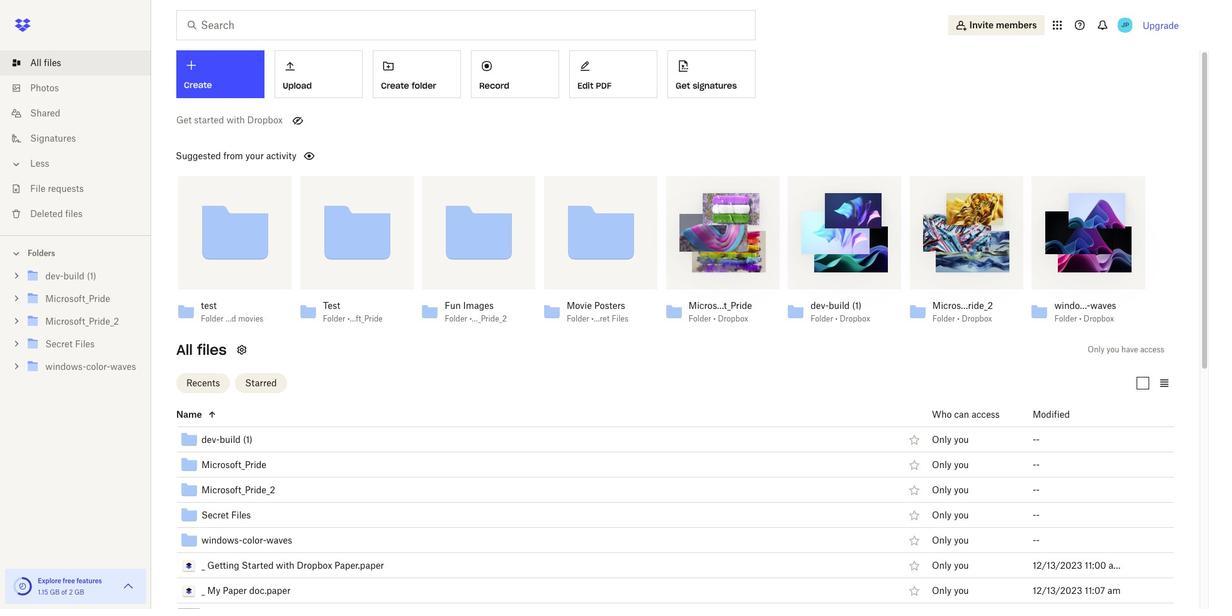 Task type: vqa. For each thing, say whether or not it's contained in the screenshot.
tab list
no



Task type: locate. For each thing, give the bounding box(es) containing it.
6 share button from the left
[[828, 186, 869, 207]]

only inside name windows-color-waves, modified 12/5/2023 2:19 pm, element
[[932, 535, 952, 546]]

create inside button
[[381, 81, 409, 91]]

deleted
[[30, 208, 63, 219]]

3 add to starred image from the top
[[907, 533, 922, 548]]

get started with dropbox
[[176, 114, 283, 125]]

all files up recents
[[176, 341, 227, 359]]

12/13/2023 for 12/13/2023 11:07 am
[[1033, 585, 1082, 596]]

you for secret files
[[954, 510, 969, 521]]

only inside name _ my paper doc.paper, modified 12/13/2023 11:07 am, element
[[932, 586, 952, 597]]

-- inside name dev-build (1), modified 12/5/2023 2:18 pm, element
[[1033, 434, 1040, 445]]

0 vertical spatial dev-build (1) link
[[25, 268, 141, 285]]

microsoft_pride_2 inside name microsoft_pride_2, modified 12/5/2023 2:20 pm, element
[[202, 485, 275, 495]]

1 vertical spatial (1)
[[852, 300, 862, 311]]

0 vertical spatial files
[[44, 57, 61, 68]]

add to starred image for (1)
[[907, 432, 922, 447]]

get inside get signatures button
[[676, 81, 690, 91]]

5 folder from the left
[[689, 314, 711, 324]]

name microsoft_pride, modified 12/5/2023 2:15 pm, element
[[149, 453, 1175, 478]]

3 • from the left
[[957, 314, 960, 324]]

waves
[[1091, 300, 1116, 311], [110, 361, 136, 372], [266, 535, 292, 546]]

folder • dropbox button down "windo…-waves" button
[[1055, 314, 1118, 324]]

gb
[[50, 589, 60, 596], [74, 589, 84, 596]]

files inside all files link
[[44, 57, 61, 68]]

1 vertical spatial windows-color-waves
[[202, 535, 292, 546]]

you inside name secret files, modified 11/21/2023 1:55 pm, element
[[954, 510, 969, 521]]

1 horizontal spatial microsoft_pride_2
[[202, 485, 275, 495]]

0 vertical spatial microsoft_pride_2 link
[[25, 314, 141, 331]]

_ left my
[[202, 585, 205, 596]]

dropbox left paper.paper
[[297, 560, 332, 571]]

get
[[676, 81, 690, 91], [176, 114, 192, 125]]

add to starred image inside name dev-build (1), modified 12/5/2023 2:18 pm, element
[[907, 432, 922, 447]]

_ inside 'link'
[[202, 560, 205, 571]]

1 horizontal spatial microsoft_pride
[[202, 459, 266, 470]]

folder • dropbox button for micros…t_pride
[[689, 314, 752, 324]]

add to starred image inside name _ my paper doc.paper, modified 12/13/2023 11:07 am, element
[[907, 584, 922, 599]]

12/13/2023 up 12/13/2023 11:07 am on the right
[[1033, 560, 1082, 571]]

only you inside name windows-color-waves, modified 12/5/2023 2:19 pm, element
[[932, 535, 969, 546]]

access right the can
[[972, 409, 1000, 420]]

3 share from the left
[[470, 191, 495, 202]]

_ my paper doc.paper link
[[202, 584, 291, 599]]

windows-
[[45, 361, 86, 372], [202, 535, 242, 546]]

0 vertical spatial waves
[[1091, 300, 1116, 311]]

8 share from the left
[[1079, 191, 1105, 202]]

only inside name microsoft_pride_2, modified 12/5/2023 2:20 pm, element
[[932, 485, 952, 496]]

you inside name microsoft_pride, modified 12/5/2023 2:15 pm, element
[[954, 460, 969, 471]]

6 folder from the left
[[811, 314, 833, 324]]

share for second share button from the left
[[348, 191, 373, 202]]

0 horizontal spatial microsoft_pride_2
[[45, 316, 119, 327]]

2 share from the left
[[348, 191, 373, 202]]

group
[[0, 263, 151, 388]]

2 _ from the top
[[202, 585, 205, 596]]

4 share button from the left
[[584, 186, 625, 207]]

only you button inside name _ my paper doc.paper, modified 12/13/2023 11:07 am, element
[[932, 585, 969, 598]]

all files link
[[10, 50, 151, 76]]

folder inside dev-build (1) folder • dropbox
[[811, 314, 833, 324]]

folder inside test folder •…ft_pride
[[323, 314, 345, 324]]

3 folder from the left
[[445, 314, 467, 324]]

free
[[63, 578, 75, 585]]

windows-color-waves
[[45, 361, 136, 372], [202, 535, 292, 546]]

0 horizontal spatial access
[[972, 409, 1000, 420]]

0 vertical spatial build
[[63, 271, 84, 282]]

12/13/2023
[[1033, 560, 1082, 571], [1033, 585, 1082, 596]]

2 only you button from the top
[[932, 459, 969, 472]]

1 vertical spatial am
[[1108, 585, 1121, 596]]

1 only you from the top
[[932, 435, 969, 445]]

you
[[1107, 345, 1119, 355], [954, 435, 969, 445], [954, 460, 969, 471], [954, 485, 969, 496], [954, 510, 969, 521], [954, 535, 969, 546], [954, 561, 969, 571], [954, 586, 969, 597]]

only you button inside name dev-build (1), modified 12/5/2023 2:18 pm, element
[[932, 433, 969, 447]]

dropbox down "windo…-waves" button
[[1084, 314, 1114, 324]]

1 horizontal spatial windows-color-waves link
[[202, 533, 292, 548]]

1 horizontal spatial microsoft_pride link
[[202, 458, 266, 473]]

only you inside name secret files, modified 11/21/2023 1:55 pm, element
[[932, 510, 969, 521]]

2 12/13/2023 from the top
[[1033, 585, 1082, 596]]

3 add to starred image from the top
[[907, 558, 922, 573]]

1 vertical spatial microsoft_pride_2
[[202, 485, 275, 495]]

1 horizontal spatial get
[[676, 81, 690, 91]]

microsoft_pride link inside group
[[25, 291, 141, 308]]

1 vertical spatial add to starred image
[[907, 508, 922, 523]]

members
[[996, 20, 1037, 30]]

11:07
[[1085, 585, 1105, 596]]

0 horizontal spatial get
[[176, 114, 192, 125]]

3 only you button from the top
[[932, 484, 969, 498]]

0 vertical spatial (1)
[[87, 271, 96, 282]]

all up the photos
[[30, 57, 41, 68]]

get left "signatures"
[[676, 81, 690, 91]]

0 vertical spatial am
[[1109, 560, 1122, 571]]

1 12/13/2023 from the top
[[1033, 560, 1082, 571]]

1 horizontal spatial files
[[65, 208, 82, 219]]

0 horizontal spatial dev-build (1)
[[45, 271, 96, 282]]

micros…ride_2
[[933, 300, 993, 311]]

• down micros…ride_2
[[957, 314, 960, 324]]

-- inside name secret files, modified 11/21/2023 1:55 pm, element
[[1033, 510, 1040, 521]]

1 horizontal spatial create
[[381, 81, 409, 91]]

7 only you button from the top
[[932, 585, 969, 598]]

dev-build (1) link down name
[[202, 432, 252, 447]]

only for secret files
[[932, 510, 952, 521]]

invite
[[970, 20, 994, 30]]

_ left getting
[[202, 560, 205, 571]]

-
[[1033, 434, 1036, 445], [1036, 434, 1040, 445], [1033, 459, 1036, 470], [1036, 459, 1040, 470], [1033, 485, 1036, 495], [1036, 485, 1040, 495], [1033, 510, 1036, 521], [1036, 510, 1040, 521], [1033, 535, 1036, 546], [1036, 535, 1040, 546]]

explore free features 1.15 gb of 2 gb
[[38, 578, 102, 596]]

0 horizontal spatial gb
[[50, 589, 60, 596]]

1 vertical spatial files
[[65, 208, 82, 219]]

0 vertical spatial all files
[[30, 57, 61, 68]]

only you button inside name secret files, modified 11/21/2023 1:55 pm, element
[[932, 509, 969, 523]]

0 vertical spatial windows-
[[45, 361, 86, 372]]

0 horizontal spatial files
[[75, 339, 95, 350]]

name secret files, modified 11/21/2023 1:55 pm, element
[[149, 503, 1175, 528]]

1 horizontal spatial secret
[[202, 510, 229, 521]]

0 vertical spatial microsoft_pride link
[[25, 291, 141, 308]]

am for 12/13/2023 11:00 am
[[1109, 560, 1122, 571]]

1 vertical spatial microsoft_pride_2 link
[[202, 483, 275, 498]]

3 folder • dropbox button from the left
[[933, 314, 996, 324]]

1 horizontal spatial build
[[220, 434, 241, 445]]

create inside dropdown button
[[184, 80, 212, 91]]

_
[[202, 560, 205, 571], [202, 585, 205, 596]]

test button
[[201, 300, 264, 312]]

dev-build (1) link
[[25, 268, 141, 285], [202, 432, 252, 447]]

5 only you from the top
[[932, 535, 969, 546]]

only you button inside name _ getting started with dropbox paper.paper, modified 12/13/2023 11:00 am, element
[[932, 559, 969, 573]]

folder • dropbox button down micros…t_pride button
[[689, 314, 752, 324]]

7 only you from the top
[[932, 586, 969, 597]]

0 horizontal spatial build
[[63, 271, 84, 282]]

microsoft_pride link
[[25, 291, 141, 308], [202, 458, 266, 473]]

1 add to starred image from the top
[[907, 458, 922, 473]]

1 horizontal spatial access
[[1140, 345, 1164, 355]]

only for microsoft_pride
[[932, 460, 952, 471]]

am
[[1109, 560, 1122, 571], [1108, 585, 1121, 596]]

photos
[[30, 83, 59, 93]]

folder • dropbox button
[[689, 314, 752, 324], [811, 314, 874, 324], [933, 314, 996, 324], [1055, 314, 1118, 324]]

all
[[30, 57, 41, 68], [176, 341, 193, 359]]

folder down 'test'
[[323, 314, 345, 324]]

1 folder from the left
[[201, 314, 224, 324]]

7 folder from the left
[[933, 314, 955, 324]]

folder down dev-build (1) button
[[811, 314, 833, 324]]

posters
[[594, 300, 625, 311]]

table
[[149, 402, 1175, 610]]

folder down micros…ride_2
[[933, 314, 955, 324]]

micros…t_pride button
[[689, 300, 752, 312]]

only inside name microsoft_pride, modified 12/5/2023 2:15 pm, element
[[932, 460, 952, 471]]

you for microsoft_pride
[[954, 460, 969, 471]]

microsoft_pride_2
[[45, 316, 119, 327], [202, 485, 275, 495]]

0 horizontal spatial windows-color-waves link
[[25, 359, 141, 376]]

you inside name _ getting started with dropbox paper.paper, modified 12/13/2023 11:00 am, element
[[954, 561, 969, 571]]

add to starred image
[[907, 432, 922, 447], [907, 508, 922, 523], [907, 558, 922, 573]]

7 share from the left
[[958, 191, 983, 202]]

0 vertical spatial secret files
[[45, 339, 95, 350]]

0 horizontal spatial waves
[[110, 361, 136, 372]]

4 folder • dropbox button from the left
[[1055, 314, 1118, 324]]

6 only you from the top
[[932, 561, 969, 571]]

starred
[[245, 378, 277, 388]]

only you inside name _ getting started with dropbox paper.paper, modified 12/13/2023 11:00 am, element
[[932, 561, 969, 571]]

1 horizontal spatial windows-
[[202, 535, 242, 546]]

create up started
[[184, 80, 212, 91]]

with right started on the bottom of the page
[[276, 560, 294, 571]]

all files up the photos
[[30, 57, 61, 68]]

edit pdf button
[[569, 50, 657, 98]]

add to starred image inside name secret files, modified 11/21/2023 1:55 pm, element
[[907, 508, 922, 523]]

1 vertical spatial secret files
[[202, 510, 251, 521]]

1 vertical spatial files
[[75, 339, 95, 350]]

only you button inside name windows-color-waves, modified 12/5/2023 2:19 pm, element
[[932, 534, 969, 548]]

0 horizontal spatial all files
[[30, 57, 61, 68]]

1 folder • dropbox button from the left
[[689, 314, 752, 324]]

-- inside name windows-color-waves, modified 12/5/2023 2:19 pm, element
[[1033, 535, 1040, 546]]

4 • from the left
[[1079, 314, 1082, 324]]

-- inside name microsoft_pride, modified 12/5/2023 2:15 pm, element
[[1033, 459, 1040, 470]]

2 horizontal spatial files
[[197, 341, 227, 359]]

•…ret
[[591, 314, 610, 324]]

1 vertical spatial 12/13/2023
[[1033, 585, 1082, 596]]

1 horizontal spatial all
[[176, 341, 193, 359]]

only for windows-color-waves
[[932, 535, 952, 546]]

1 horizontal spatial all files
[[176, 341, 227, 359]]

1 horizontal spatial waves
[[266, 535, 292, 546]]

only you button inside name microsoft_pride, modified 12/5/2023 2:15 pm, element
[[932, 459, 969, 472]]

--
[[1033, 434, 1040, 445], [1033, 459, 1040, 470], [1033, 485, 1040, 495], [1033, 510, 1040, 521], [1033, 535, 1040, 546]]

0 horizontal spatial secret files
[[45, 339, 95, 350]]

• down "windo…-waves" button
[[1079, 314, 1082, 324]]

suggested
[[176, 151, 221, 161]]

1 vertical spatial all files
[[176, 341, 227, 359]]

4 add to starred image from the top
[[907, 584, 922, 599]]

2 • from the left
[[835, 314, 838, 324]]

my
[[207, 585, 220, 596]]

create left folder
[[381, 81, 409, 91]]

4 -- from the top
[[1033, 510, 1040, 521]]

2 only you from the top
[[932, 460, 969, 471]]

features
[[76, 578, 102, 585]]

0 horizontal spatial all
[[30, 57, 41, 68]]

1 vertical spatial color-
[[242, 535, 266, 546]]

5 only you button from the top
[[932, 534, 969, 548]]

1 vertical spatial dev-build (1)
[[202, 434, 252, 445]]

folder •…ret files button
[[567, 314, 630, 324]]

2 add to starred image from the top
[[907, 508, 922, 523]]

1 vertical spatial all
[[176, 341, 193, 359]]

micros…t_pride folder • dropbox
[[689, 300, 752, 324]]

dropbox down dev-build (1) button
[[840, 314, 870, 324]]

you inside name dev-build (1), modified 12/5/2023 2:18 pm, element
[[954, 435, 969, 445]]

2 folder from the left
[[323, 314, 345, 324]]

0 vertical spatial dev-build (1)
[[45, 271, 96, 282]]

microsoft_pride inside group
[[45, 293, 110, 304]]

microsoft_pride link inside table
[[202, 458, 266, 473]]

edit
[[578, 81, 593, 91]]

share for first share button
[[226, 191, 251, 202]]

dropbox down micros…t_pride button
[[718, 314, 748, 324]]

started
[[242, 560, 274, 571]]

8 folder from the left
[[1055, 314, 1077, 324]]

share
[[226, 191, 251, 202], [348, 191, 373, 202], [470, 191, 495, 202], [592, 191, 617, 202], [714, 191, 739, 202], [836, 191, 861, 202], [958, 191, 983, 202], [1079, 191, 1105, 202]]

only inside name _ getting started with dropbox paper.paper, modified 12/13/2023 11:00 am, element
[[932, 561, 952, 571]]

Search in folder "Dropbox" text field
[[201, 18, 729, 33]]

folder • dropbox button for dev-
[[811, 314, 874, 324]]

folder inside test folder …d movies
[[201, 314, 224, 324]]

6 only you button from the top
[[932, 559, 969, 573]]

files inside movie posters folder •…ret files
[[612, 314, 629, 324]]

1 -- from the top
[[1033, 434, 1040, 445]]

am for 12/13/2023 11:07 am
[[1108, 585, 1121, 596]]

test
[[323, 300, 340, 311]]

add to starred image inside name microsoft_pride, modified 12/5/2023 2:15 pm, element
[[907, 458, 922, 473]]

am right 11:07
[[1108, 585, 1121, 596]]

folder down windo…-
[[1055, 314, 1077, 324]]

share for third share button
[[470, 191, 495, 202]]

2 add to starred image from the top
[[907, 483, 922, 498]]

you inside name windows-color-waves, modified 12/5/2023 2:19 pm, element
[[954, 535, 969, 546]]

only for _ my paper doc.paper
[[932, 586, 952, 597]]

folder • dropbox button for windo…-
[[1055, 314, 1118, 324]]

5 share from the left
[[714, 191, 739, 202]]

4 folder from the left
[[567, 314, 589, 324]]

name 52f9044b7e2655d26eb85c0b2abdc392-uncropped_scaled_within_1536_1152.webp, modified 11/15/2023 5:19 pm, element
[[149, 604, 1175, 610]]

•…ft_pride
[[348, 314, 383, 324]]

0 vertical spatial 12/13/2023
[[1033, 560, 1082, 571]]

1 vertical spatial get
[[176, 114, 192, 125]]

-- for color-
[[1033, 535, 1040, 546]]

1 horizontal spatial files
[[231, 510, 251, 521]]

2 horizontal spatial (1)
[[852, 300, 862, 311]]

1 horizontal spatial secret files link
[[202, 508, 251, 523]]

gb left of
[[50, 589, 60, 596]]

only inside name secret files, modified 11/21/2023 1:55 pm, element
[[932, 510, 952, 521]]

1 vertical spatial dev-
[[811, 300, 829, 311]]

0 horizontal spatial files
[[44, 57, 61, 68]]

files for all files link
[[44, 57, 61, 68]]

• down micros…t_pride button
[[713, 314, 716, 324]]

3 only you from the top
[[932, 485, 969, 496]]

0 vertical spatial access
[[1140, 345, 1164, 355]]

add to starred image inside name _ getting started with dropbox paper.paper, modified 12/13/2023 11:00 am, element
[[907, 558, 922, 573]]

folder
[[412, 81, 436, 91]]

1 horizontal spatial dev-build (1) link
[[202, 432, 252, 447]]

7 share button from the left
[[950, 186, 991, 207]]

folder down fun
[[445, 314, 467, 324]]

0 horizontal spatial windows-
[[45, 361, 86, 372]]

secret files link
[[25, 336, 141, 353], [202, 508, 251, 523]]

0 vertical spatial _
[[202, 560, 205, 571]]

1 _ from the top
[[202, 560, 205, 571]]

files inside group
[[75, 339, 95, 350]]

only inside name dev-build (1), modified 12/5/2023 2:18 pm, element
[[932, 435, 952, 445]]

you inside name microsoft_pride_2, modified 12/5/2023 2:20 pm, element
[[954, 485, 969, 496]]

suggested from your activity
[[176, 151, 296, 161]]

dev-build (1) button
[[811, 300, 874, 312]]

6 share from the left
[[836, 191, 861, 202]]

0 vertical spatial secret files link
[[25, 336, 141, 353]]

share for 8th share button from left
[[1079, 191, 1105, 202]]

only you inside name microsoft_pride_2, modified 12/5/2023 2:20 pm, element
[[932, 485, 969, 496]]

2 horizontal spatial build
[[829, 300, 850, 311]]

3 -- from the top
[[1033, 485, 1040, 495]]

dropbox down micros…ride_2 button
[[962, 314, 992, 324]]

create for create
[[184, 80, 212, 91]]

windows- inside group
[[45, 361, 86, 372]]

1 horizontal spatial secret files
[[202, 510, 251, 521]]

secret
[[45, 339, 73, 350], [202, 510, 229, 521]]

dropbox
[[247, 114, 283, 125], [718, 314, 748, 324], [840, 314, 870, 324], [962, 314, 992, 324], [1084, 314, 1114, 324], [297, 560, 332, 571]]

add to starred image inside name microsoft_pride_2, modified 12/5/2023 2:20 pm, element
[[907, 483, 922, 498]]

0 vertical spatial windows-color-waves
[[45, 361, 136, 372]]

all up recents
[[176, 341, 193, 359]]

5 -- from the top
[[1033, 535, 1040, 546]]

1 add to starred image from the top
[[907, 432, 922, 447]]

2 vertical spatial files
[[231, 510, 251, 521]]

_ getting started with dropbox paper.paper
[[202, 560, 384, 571]]

0 vertical spatial with
[[226, 114, 245, 125]]

files up the photos
[[44, 57, 61, 68]]

windo…-waves button
[[1055, 300, 1118, 312]]

am right 11:00
[[1109, 560, 1122, 571]]

only you button for color-
[[932, 534, 969, 548]]

folder • dropbox button down micros…ride_2 button
[[933, 314, 996, 324]]

-- for build
[[1033, 434, 1040, 445]]

0 horizontal spatial microsoft_pride link
[[25, 291, 141, 308]]

dev-build (1) down name
[[202, 434, 252, 445]]

shared link
[[10, 101, 151, 126]]

• inside the micros…ride_2 folder • dropbox
[[957, 314, 960, 324]]

folder inside fun images folder •…_pride_2
[[445, 314, 467, 324]]

deleted files link
[[10, 202, 151, 227]]

0 vertical spatial secret
[[45, 339, 73, 350]]

1 only you button from the top
[[932, 433, 969, 447]]

jp
[[1121, 21, 1129, 29]]

folder • dropbox button down dev-build (1) button
[[811, 314, 874, 324]]

add to starred image
[[907, 458, 922, 473], [907, 483, 922, 498], [907, 533, 922, 548], [907, 584, 922, 599]]

11:00
[[1085, 560, 1106, 571]]

share button
[[218, 186, 259, 207], [340, 186, 381, 207], [462, 186, 503, 207], [584, 186, 625, 207], [706, 186, 747, 207], [828, 186, 869, 207], [950, 186, 991, 207], [1072, 186, 1113, 207]]

12/13/2023 11:07 am
[[1033, 585, 1121, 596]]

all inside list item
[[30, 57, 41, 68]]

1 horizontal spatial gb
[[74, 589, 84, 596]]

• inside dev-build (1) folder • dropbox
[[835, 314, 838, 324]]

build
[[63, 271, 84, 282], [829, 300, 850, 311], [220, 434, 241, 445]]

dev-build (1) folder • dropbox
[[811, 300, 870, 324]]

share for sixth share button
[[836, 191, 861, 202]]

0 horizontal spatial microsoft_pride_2 link
[[25, 314, 141, 331]]

folder down the movie
[[567, 314, 589, 324]]

2 horizontal spatial waves
[[1091, 300, 1116, 311]]

dev-build (1) inside group
[[45, 271, 96, 282]]

-- inside name microsoft_pride_2, modified 12/5/2023 2:20 pm, element
[[1033, 485, 1040, 495]]

dev- inside dev-build (1) folder • dropbox
[[811, 300, 829, 311]]

dropbox inside the micros…ride_2 folder • dropbox
[[962, 314, 992, 324]]

12/13/2023 down 12/13/2023 11:00 am
[[1033, 585, 1082, 596]]

list
[[0, 43, 151, 236]]

files down file requests link
[[65, 208, 82, 219]]

files inside 'deleted files' link
[[65, 208, 82, 219]]

you inside name _ my paper doc.paper, modified 12/13/2023 11:07 am, element
[[954, 586, 969, 597]]

0 vertical spatial microsoft_pride_2
[[45, 316, 119, 327]]

only you have access
[[1088, 345, 1164, 355]]

dev-build (1) down folders button
[[45, 271, 96, 282]]

micros…ride_2 button
[[933, 300, 996, 312]]

add to starred image for windows-color-waves
[[907, 533, 922, 548]]

1 share from the left
[[226, 191, 251, 202]]

…d
[[226, 314, 236, 324]]

2 horizontal spatial files
[[612, 314, 629, 324]]

access right 'have'
[[1140, 345, 1164, 355]]

folder down test
[[201, 314, 224, 324]]

folder •…_pride_2 button
[[445, 314, 508, 324]]

only you button for build
[[932, 433, 969, 447]]

12/13/2023 for 12/13/2023 11:00 am
[[1033, 560, 1082, 571]]

2 vertical spatial waves
[[266, 535, 292, 546]]

4 share from the left
[[592, 191, 617, 202]]

folder down micros…t_pride button
[[689, 314, 711, 324]]

upload button
[[275, 50, 363, 98]]

1 vertical spatial waves
[[110, 361, 136, 372]]

5 share button from the left
[[706, 186, 747, 207]]

1 vertical spatial with
[[276, 560, 294, 571]]

upload
[[283, 81, 312, 91]]

gb right "2"
[[74, 589, 84, 596]]

• down dev-build (1) button
[[835, 314, 838, 324]]

requests
[[48, 183, 84, 194]]

add to starred image inside name windows-color-waves, modified 12/5/2023 2:19 pm, element
[[907, 533, 922, 548]]

(1) inside group
[[87, 271, 96, 282]]

2 folder • dropbox button from the left
[[811, 314, 874, 324]]

0 horizontal spatial windows-color-waves
[[45, 361, 136, 372]]

get left started
[[176, 114, 192, 125]]

invite members
[[970, 20, 1037, 30]]

dev-build (1) link down folders button
[[25, 268, 141, 285]]

1 • from the left
[[713, 314, 716, 324]]

add to starred image for started
[[907, 558, 922, 573]]

files left folder settings image
[[197, 341, 227, 359]]

0 horizontal spatial create
[[184, 80, 212, 91]]

2 vertical spatial dev-
[[202, 434, 220, 445]]

only you inside name dev-build (1), modified 12/5/2023 2:18 pm, element
[[932, 435, 969, 445]]

0 vertical spatial files
[[612, 314, 629, 324]]

microsoft_pride
[[45, 293, 110, 304], [202, 459, 266, 470]]

/52f9044b7e2655d26eb85c0b2abdc392 uncropped_scaled_within_1536_1152.webp image
[[178, 609, 200, 610]]

4 only you from the top
[[932, 510, 969, 521]]

starred button
[[235, 373, 287, 393]]

only for dev-build (1)
[[932, 435, 952, 445]]

with right started
[[226, 114, 245, 125]]

2 vertical spatial build
[[220, 434, 241, 445]]

only you inside name _ my paper doc.paper, modified 12/13/2023 11:07 am, element
[[932, 586, 969, 597]]

1 horizontal spatial color-
[[242, 535, 266, 546]]

your
[[245, 151, 264, 161]]

2 -- from the top
[[1033, 459, 1040, 470]]

create
[[184, 80, 212, 91], [381, 81, 409, 91]]

color-
[[86, 361, 110, 372], [242, 535, 266, 546]]

0 vertical spatial dev-
[[45, 271, 63, 282]]

secret files
[[45, 339, 95, 350], [202, 510, 251, 521]]

0 vertical spatial microsoft_pride
[[45, 293, 110, 304]]

4 only you button from the top
[[932, 509, 969, 523]]



Task type: describe. For each thing, give the bounding box(es) containing it.
less image
[[10, 158, 23, 171]]

0 horizontal spatial dev-
[[45, 271, 63, 282]]

edit pdf
[[578, 81, 612, 91]]

get for get started with dropbox
[[176, 114, 192, 125]]

of
[[61, 589, 67, 596]]

test
[[201, 300, 217, 311]]

add to starred image for microsoft_pride
[[907, 458, 922, 473]]

build inside group
[[63, 271, 84, 282]]

only you button for getting
[[932, 559, 969, 573]]

files inside name secret files, modified 11/21/2023 1:55 pm, element
[[231, 510, 251, 521]]

2 vertical spatial (1)
[[243, 434, 252, 445]]

micros…ride_2 folder • dropbox
[[933, 300, 993, 324]]

folders button
[[0, 244, 151, 263]]

folder inside the micros…ride_2 folder • dropbox
[[933, 314, 955, 324]]

test button
[[323, 300, 386, 312]]

test folder •…ft_pride
[[323, 300, 383, 324]]

you for _ my paper doc.paper
[[954, 586, 969, 597]]

access inside table
[[972, 409, 1000, 420]]

1 vertical spatial secret files link
[[202, 508, 251, 523]]

record
[[479, 81, 509, 91]]

1 horizontal spatial dev-
[[202, 434, 220, 445]]

1 share button from the left
[[218, 186, 259, 207]]

table containing name
[[149, 402, 1175, 610]]

folder settings image
[[234, 343, 249, 358]]

dropbox inside dev-build (1) folder • dropbox
[[840, 314, 870, 324]]

2
[[69, 589, 73, 596]]

upgrade link
[[1143, 20, 1179, 31]]

files for 'deleted files' link
[[65, 208, 82, 219]]

1 horizontal spatial dev-build (1)
[[202, 434, 252, 445]]

recents button
[[176, 373, 230, 393]]

folder •…ft_pride button
[[323, 314, 386, 324]]

create button
[[176, 50, 265, 98]]

-- for files
[[1033, 510, 1040, 521]]

test folder …d movies
[[201, 300, 263, 324]]

name button
[[176, 407, 901, 422]]

1 horizontal spatial microsoft_pride_2 link
[[202, 483, 275, 498]]

_ my paper doc.paper
[[202, 585, 291, 596]]

share for fourth share button from the right
[[714, 191, 739, 202]]

name microsoft_pride_2, modified 12/5/2023 2:20 pm, element
[[149, 478, 1175, 503]]

pdf
[[596, 81, 612, 91]]

microsoft_pride_2 inside microsoft_pride_2 link
[[45, 316, 119, 327]]

only you for color-
[[932, 535, 969, 546]]

folder inside movie posters folder •…ret files
[[567, 314, 589, 324]]

dropbox inside '_ getting started with dropbox paper.paper' 'link'
[[297, 560, 332, 571]]

dropbox image
[[10, 13, 35, 38]]

1 vertical spatial windows-color-waves link
[[202, 533, 292, 548]]

12/13/2023 11:00 am
[[1033, 560, 1122, 571]]

movie posters folder •…ret files
[[567, 300, 629, 324]]

invite members button
[[948, 15, 1045, 35]]

2 vertical spatial files
[[197, 341, 227, 359]]

8 share button from the left
[[1072, 186, 1113, 207]]

images
[[463, 300, 494, 311]]

getting
[[207, 560, 239, 571]]

file requests link
[[10, 176, 151, 202]]

windo…-waves folder • dropbox
[[1055, 300, 1116, 324]]

0 horizontal spatial color-
[[86, 361, 110, 372]]

only you for build
[[932, 435, 969, 445]]

folders
[[28, 249, 55, 258]]

photos link
[[10, 76, 151, 101]]

name windows-color-waves, modified 12/5/2023 2:19 pm, element
[[149, 528, 1175, 554]]

modified button
[[1033, 407, 1103, 422]]

folder …d movies button
[[201, 314, 264, 324]]

name _ my paper doc.paper, modified 12/13/2023 11:07 am, element
[[149, 579, 1175, 604]]

all files inside list item
[[30, 57, 61, 68]]

you for _ getting started with dropbox paper.paper
[[954, 561, 969, 571]]

can
[[954, 409, 969, 420]]

name
[[176, 409, 202, 420]]

paper
[[223, 585, 247, 596]]

1 gb from the left
[[50, 589, 60, 596]]

1 vertical spatial secret
[[202, 510, 229, 521]]

you for windows-color-waves
[[954, 535, 969, 546]]

build inside dev-build (1) folder • dropbox
[[829, 300, 850, 311]]

only you for files
[[932, 510, 969, 521]]

0 horizontal spatial secret
[[45, 339, 73, 350]]

folder inside micros…t_pride folder • dropbox
[[689, 314, 711, 324]]

have
[[1122, 345, 1138, 355]]

share for 5th share button from right
[[592, 191, 617, 202]]

less
[[30, 158, 49, 169]]

3 share button from the left
[[462, 186, 503, 207]]

dropbox inside windo…-waves folder • dropbox
[[1084, 314, 1114, 324]]

list containing all files
[[0, 43, 151, 236]]

shared
[[30, 108, 60, 118]]

get for get signatures
[[676, 81, 690, 91]]

(1) inside dev-build (1) folder • dropbox
[[852, 300, 862, 311]]

• inside micros…t_pride folder • dropbox
[[713, 314, 716, 324]]

fun images button
[[445, 300, 508, 312]]

group containing dev-build (1)
[[0, 263, 151, 388]]

add to starred image for _ my paper doc.paper
[[907, 584, 922, 599]]

with inside 'link'
[[276, 560, 294, 571]]

movies
[[238, 314, 263, 324]]

create folder button
[[373, 50, 461, 98]]

_ getting started with dropbox paper.paper link
[[202, 558, 384, 573]]

signatures
[[30, 133, 76, 144]]

0 vertical spatial windows-color-waves link
[[25, 359, 141, 376]]

only you for getting
[[932, 561, 969, 571]]

only you button for files
[[932, 509, 969, 523]]

• inside windo…-waves folder • dropbox
[[1079, 314, 1082, 324]]

who
[[932, 409, 952, 420]]

you for dev-build (1)
[[954, 435, 969, 445]]

jp button
[[1115, 15, 1135, 35]]

2 share button from the left
[[340, 186, 381, 207]]

dropbox up your
[[247, 114, 283, 125]]

who can access
[[932, 409, 1000, 420]]

activity
[[266, 151, 296, 161]]

create folder
[[381, 81, 436, 91]]

micros…t_pride
[[689, 300, 752, 311]]

only you for my
[[932, 586, 969, 597]]

fun images folder •…_pride_2
[[445, 300, 507, 324]]

modified
[[1033, 409, 1070, 420]]

only for _ getting started with dropbox paper.paper
[[932, 561, 952, 571]]

windows- inside name windows-color-waves, modified 12/5/2023 2:19 pm, element
[[202, 535, 242, 546]]

add to starred image for microsoft_pride_2
[[907, 483, 922, 498]]

build inside table
[[220, 434, 241, 445]]

only you button inside name microsoft_pride_2, modified 12/5/2023 2:20 pm, element
[[932, 484, 969, 498]]

only for microsoft_pride_2
[[932, 485, 952, 496]]

movie
[[567, 300, 592, 311]]

folder • dropbox button for micros…ride_2
[[933, 314, 996, 324]]

only you inside name microsoft_pride, modified 12/5/2023 2:15 pm, element
[[932, 460, 969, 471]]

secret files inside group
[[45, 339, 95, 350]]

folder inside windo…-waves folder • dropbox
[[1055, 314, 1077, 324]]

name dev-build (1), modified 12/5/2023 2:18 pm, element
[[149, 428, 1175, 453]]

1 horizontal spatial windows-color-waves
[[202, 535, 292, 546]]

get signatures button
[[668, 50, 756, 98]]

share for second share button from the right
[[958, 191, 983, 202]]

0 horizontal spatial with
[[226, 114, 245, 125]]

1.15
[[38, 589, 48, 596]]

signatures link
[[10, 126, 151, 151]]

dropbox inside micros…t_pride folder • dropbox
[[718, 314, 748, 324]]

from
[[223, 151, 243, 161]]

upgrade
[[1143, 20, 1179, 31]]

started
[[194, 114, 224, 125]]

movie posters button
[[567, 300, 630, 312]]

name _ getting started with dropbox paper.paper, modified 12/13/2023 11:00 am, element
[[149, 554, 1175, 579]]

recents
[[186, 378, 220, 388]]

•…_pride_2
[[469, 314, 507, 324]]

signatures
[[693, 81, 737, 91]]

1 vertical spatial dev-build (1) link
[[202, 432, 252, 447]]

windo…-
[[1055, 300, 1091, 311]]

only you button for my
[[932, 585, 969, 598]]

0 horizontal spatial secret files link
[[25, 336, 141, 353]]

_ for _ getting started with dropbox paper.paper
[[202, 560, 205, 571]]

fun
[[445, 300, 461, 311]]

all files list item
[[0, 50, 151, 76]]

you for microsoft_pride_2
[[954, 485, 969, 496]]

1 vertical spatial microsoft_pride
[[202, 459, 266, 470]]

2 gb from the left
[[74, 589, 84, 596]]

quota usage element
[[13, 577, 33, 597]]

dev-build (1) link inside group
[[25, 268, 141, 285]]

waves inside windo…-waves folder • dropbox
[[1091, 300, 1116, 311]]

_ for _ my paper doc.paper
[[202, 585, 205, 596]]

doc.paper
[[249, 585, 291, 596]]

windows-color-waves inside group
[[45, 361, 136, 372]]

deleted files
[[30, 208, 82, 219]]

create for create folder
[[381, 81, 409, 91]]



